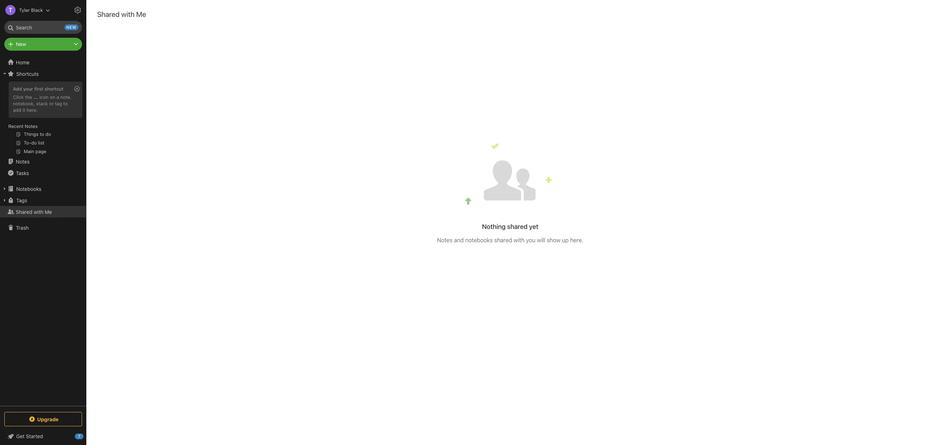 Task type: vqa. For each thing, say whether or not it's contained in the screenshot.
rightmost 'here.'
yes



Task type: describe. For each thing, give the bounding box(es) containing it.
tyler black
[[19, 7, 43, 13]]

yet
[[529, 223, 538, 231]]

your
[[23, 86, 33, 92]]

recent notes
[[8, 123, 38, 129]]

notes for notes and notebooks shared with you will show up here.
[[437, 237, 453, 243]]

Search text field
[[9, 21, 77, 34]]

tasks button
[[0, 167, 86, 179]]

1 horizontal spatial shared with me
[[97, 10, 146, 18]]

shortcuts button
[[0, 68, 86, 80]]

nothing
[[482, 223, 506, 231]]

or
[[49, 101, 54, 106]]

shared with me link
[[0, 206, 86, 218]]

trash
[[16, 225, 29, 231]]

notes link
[[0, 156, 86, 167]]

add
[[13, 107, 21, 113]]

icon
[[39, 94, 49, 100]]

tree containing home
[[0, 56, 86, 406]]

started
[[26, 434, 43, 440]]

expand notebooks image
[[2, 186, 8, 192]]

a
[[57, 94, 59, 100]]

the
[[25, 94, 32, 100]]

add your first shortcut
[[13, 86, 63, 92]]

nothing shared yet
[[482, 223, 538, 231]]

upgrade
[[37, 417, 59, 423]]

you
[[526, 237, 536, 243]]

on
[[50, 94, 55, 100]]

0 vertical spatial notes
[[25, 123, 38, 129]]

0 horizontal spatial shared
[[16, 209, 32, 215]]

shared with me element
[[86, 0, 934, 446]]

will
[[537, 237, 545, 243]]

0 horizontal spatial with
[[34, 209, 43, 215]]

show
[[547, 237, 561, 243]]

Help and Learning task checklist field
[[0, 431, 86, 443]]

first
[[34, 86, 43, 92]]

tags
[[16, 197, 27, 204]]

and
[[454, 237, 464, 243]]

trash link
[[0, 222, 86, 234]]

to
[[63, 101, 68, 106]]

1 vertical spatial shared
[[494, 237, 512, 243]]

...
[[33, 94, 38, 100]]



Task type: locate. For each thing, give the bounding box(es) containing it.
click the ...
[[13, 94, 38, 100]]

icon on a note, notebook, stack or tag to add it here.
[[13, 94, 71, 113]]

click to collapse image
[[84, 432, 89, 441]]

notebooks
[[16, 186, 41, 192]]

1 vertical spatial here.
[[570, 237, 583, 243]]

shared down the tags
[[16, 209, 32, 215]]

shared up "notes and notebooks shared with you will show up here."
[[507, 223, 528, 231]]

notebooks
[[465, 237, 493, 243]]

settings image
[[73, 6, 82, 14]]

shared
[[97, 10, 120, 18], [16, 209, 32, 215]]

7
[[78, 434, 80, 439]]

Account field
[[0, 3, 50, 17]]

new
[[66, 25, 76, 30]]

me
[[136, 10, 146, 18], [45, 209, 52, 215]]

notes for notes
[[16, 159, 30, 165]]

shared down nothing shared yet
[[494, 237, 512, 243]]

2 horizontal spatial with
[[514, 237, 525, 243]]

new button
[[4, 38, 82, 51]]

notes right recent
[[25, 123, 38, 129]]

here. right up
[[570, 237, 583, 243]]

here. inside icon on a note, notebook, stack or tag to add it here.
[[27, 107, 38, 113]]

group containing add your first shortcut
[[0, 80, 86, 159]]

1 vertical spatial notes
[[16, 159, 30, 165]]

get started
[[16, 434, 43, 440]]

shortcut
[[44, 86, 63, 92]]

0 vertical spatial with
[[121, 10, 134, 18]]

1 horizontal spatial shared
[[97, 10, 120, 18]]

1 vertical spatial shared
[[16, 209, 32, 215]]

notes
[[25, 123, 38, 129], [16, 159, 30, 165], [437, 237, 453, 243]]

notes and notebooks shared with you will show up here.
[[437, 237, 583, 243]]

with
[[121, 10, 134, 18], [34, 209, 43, 215], [514, 237, 525, 243]]

upgrade button
[[4, 412, 82, 427]]

shared right the settings image
[[97, 10, 120, 18]]

it
[[22, 107, 25, 113]]

0 horizontal spatial here.
[[27, 107, 38, 113]]

get
[[16, 434, 25, 440]]

expand tags image
[[2, 198, 8, 203]]

shared with me
[[97, 10, 146, 18], [16, 209, 52, 215]]

up
[[562, 237, 569, 243]]

1 vertical spatial with
[[34, 209, 43, 215]]

0 vertical spatial shared with me
[[97, 10, 146, 18]]

tag
[[55, 101, 62, 106]]

new search field
[[9, 21, 78, 34]]

notes inside notes link
[[16, 159, 30, 165]]

black
[[31, 7, 43, 13]]

tree
[[0, 56, 86, 406]]

notebooks link
[[0, 183, 86, 195]]

1 horizontal spatial me
[[136, 10, 146, 18]]

recent
[[8, 123, 23, 129]]

1 horizontal spatial with
[[121, 10, 134, 18]]

0 horizontal spatial shared with me
[[16, 209, 52, 215]]

1 horizontal spatial here.
[[570, 237, 583, 243]]

0 vertical spatial shared
[[507, 223, 528, 231]]

new
[[16, 41, 26, 47]]

here.
[[27, 107, 38, 113], [570, 237, 583, 243]]

notes left and
[[437, 237, 453, 243]]

home
[[16, 59, 30, 65]]

click
[[13, 94, 24, 100]]

tasks
[[16, 170, 29, 176]]

stack
[[36, 101, 48, 106]]

tags button
[[0, 195, 86, 206]]

note,
[[60, 94, 71, 100]]

1 vertical spatial me
[[45, 209, 52, 215]]

here. right it
[[27, 107, 38, 113]]

add
[[13, 86, 22, 92]]

notebook,
[[13, 101, 35, 106]]

2 vertical spatial with
[[514, 237, 525, 243]]

0 horizontal spatial me
[[45, 209, 52, 215]]

1 vertical spatial shared with me
[[16, 209, 52, 215]]

group
[[0, 80, 86, 159]]

0 vertical spatial me
[[136, 10, 146, 18]]

shortcuts
[[16, 71, 39, 77]]

0 vertical spatial shared
[[97, 10, 120, 18]]

2 vertical spatial notes
[[437, 237, 453, 243]]

tyler
[[19, 7, 30, 13]]

here. inside shared with me element
[[570, 237, 583, 243]]

home link
[[0, 56, 86, 68]]

notes up tasks
[[16, 159, 30, 165]]

0 vertical spatial here.
[[27, 107, 38, 113]]

notes inside shared with me element
[[437, 237, 453, 243]]

shared
[[507, 223, 528, 231], [494, 237, 512, 243]]



